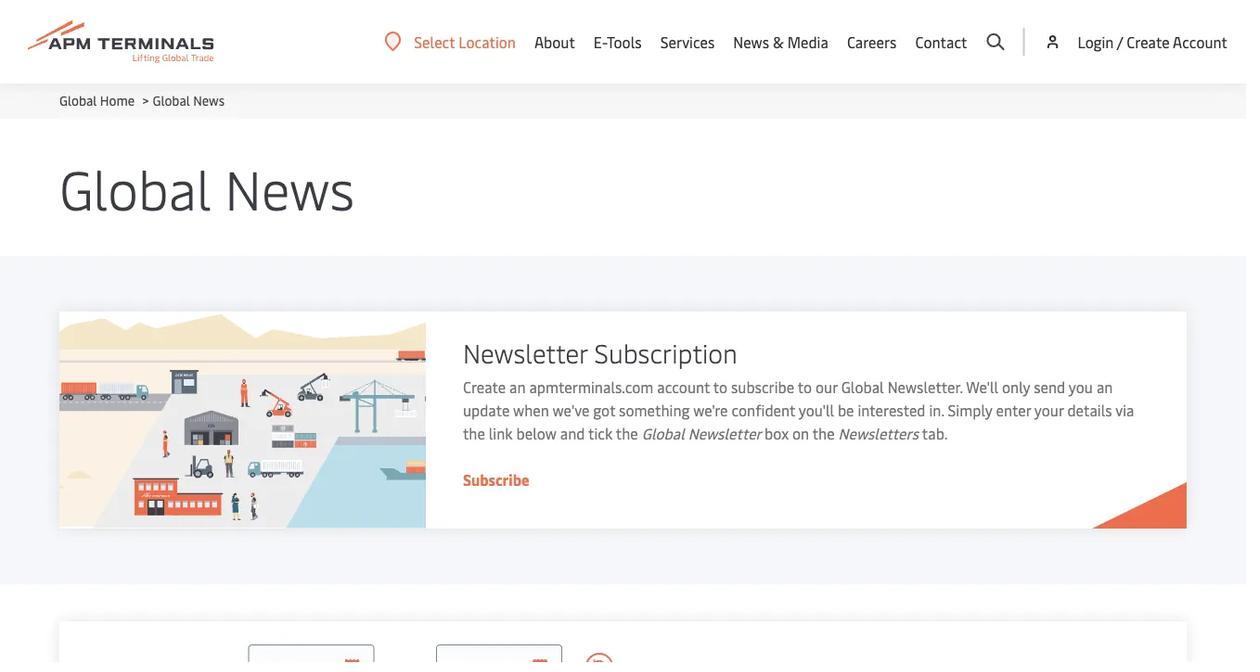Task type: vqa. For each thing, say whether or not it's contained in the screenshot.
'be'
yes



Task type: describe. For each thing, give the bounding box(es) containing it.
>
[[142, 91, 149, 109]]

From text field
[[248, 645, 374, 664]]

3 the from the left
[[813, 424, 835, 444]]

1 vertical spatial newsletter
[[688, 424, 761, 444]]

0 vertical spatial create
[[1127, 32, 1170, 52]]

enter
[[996, 400, 1031, 420]]

we'll
[[966, 377, 999, 397]]

global home > global news
[[59, 91, 225, 109]]

tools
[[607, 32, 642, 52]]

global newsletter box on the newsletters tab.
[[642, 424, 948, 444]]

we've
[[553, 400, 590, 420]]

1 to from the left
[[713, 377, 728, 397]]

subscription
[[594, 335, 738, 370]]

confident
[[732, 400, 795, 420]]

contact button
[[915, 0, 967, 84]]

tab.
[[922, 424, 948, 444]]

you'll
[[799, 400, 834, 420]]

you
[[1069, 377, 1093, 397]]

location
[[459, 32, 516, 52]]

about button
[[534, 0, 575, 84]]

be
[[838, 400, 854, 420]]

select
[[414, 32, 455, 52]]

global for global home > global news
[[59, 91, 97, 109]]

0 horizontal spatial newsletter
[[463, 335, 588, 370]]

we're
[[693, 400, 728, 420]]

apmterminals.com
[[529, 377, 654, 397]]

services
[[660, 32, 715, 52]]

login
[[1078, 32, 1114, 52]]

global for global news
[[59, 151, 211, 224]]

global home link
[[59, 91, 135, 109]]

2 vertical spatial news
[[225, 151, 355, 224]]

/
[[1117, 32, 1123, 52]]

2 the from the left
[[616, 424, 638, 444]]

login / create account
[[1078, 32, 1228, 52]]

box
[[765, 424, 789, 444]]

contact
[[915, 32, 967, 52]]

and
[[560, 424, 585, 444]]

global news
[[59, 151, 355, 224]]

1 an from the left
[[510, 377, 526, 397]]

global inside the create an apmterminals.com account to subscribe to our global newsletter. we'll only send you an update when we've got something we're confident you'll be interested in. simply enter your details via the link below and tick the
[[841, 377, 884, 397]]

news & media
[[733, 32, 829, 52]]

login / create account link
[[1043, 0, 1228, 84]]

careers button
[[847, 0, 897, 84]]

got
[[593, 400, 615, 420]]

below
[[516, 424, 557, 444]]



Task type: locate. For each thing, give the bounding box(es) containing it.
global down "something"
[[642, 424, 685, 444]]

0 vertical spatial news
[[733, 32, 769, 52]]

global
[[59, 91, 97, 109], [153, 91, 190, 109], [59, 151, 211, 224], [841, 377, 884, 397], [642, 424, 685, 444]]

an right you
[[1097, 377, 1113, 397]]

when
[[513, 400, 549, 420]]

media
[[788, 32, 829, 52]]

global left home
[[59, 91, 97, 109]]

news & media button
[[733, 0, 829, 84]]

e-tools
[[594, 32, 642, 52]]

the right tick
[[616, 424, 638, 444]]

the
[[463, 424, 485, 444], [616, 424, 638, 444], [813, 424, 835, 444]]

via
[[1116, 400, 1134, 420]]

account
[[1173, 32, 1228, 52]]

select location
[[414, 32, 516, 52]]

something
[[619, 400, 690, 420]]

e-tools button
[[594, 0, 642, 84]]

create up update
[[463, 377, 506, 397]]

To text field
[[436, 645, 562, 664]]

create
[[1127, 32, 1170, 52], [463, 377, 506, 397]]

to left our
[[798, 377, 812, 397]]

services button
[[660, 0, 715, 84]]

global for global newsletter box on the newsletters tab.
[[642, 424, 685, 444]]

2 an from the left
[[1097, 377, 1113, 397]]

our
[[816, 377, 838, 397]]

simply
[[948, 400, 993, 420]]

0 horizontal spatial the
[[463, 424, 485, 444]]

on
[[793, 424, 809, 444]]

global down global home > global news
[[59, 151, 211, 224]]

0 horizontal spatial to
[[713, 377, 728, 397]]

0 horizontal spatial create
[[463, 377, 506, 397]]

account
[[657, 377, 710, 397]]

global up be
[[841, 377, 884, 397]]

newsletter
[[463, 335, 588, 370], [688, 424, 761, 444]]

newsletters
[[839, 424, 919, 444]]

an
[[510, 377, 526, 397], [1097, 377, 1113, 397]]

2 horizontal spatial the
[[813, 424, 835, 444]]

link
[[489, 424, 513, 444]]

create an apmterminals.com account to subscribe to our global newsletter. we'll only send you an update when we've got something we're confident you'll be interested in. simply enter your details via the link below and tick the
[[463, 377, 1134, 444]]

1 vertical spatial news
[[193, 91, 225, 109]]

your
[[1034, 400, 1064, 420]]

select location button
[[384, 31, 516, 52]]

e-
[[594, 32, 607, 52]]

to
[[713, 377, 728, 397], [798, 377, 812, 397]]

1 the from the left
[[463, 424, 485, 444]]

create inside the create an apmterminals.com account to subscribe to our global newsletter. we'll only send you an update when we've got something we're confident you'll be interested in. simply enter your details via the link below and tick the
[[463, 377, 506, 397]]

an up when
[[510, 377, 526, 397]]

subscribe
[[731, 377, 795, 397]]

to up we're
[[713, 377, 728, 397]]

container terminal illustration image
[[59, 312, 426, 529]]

&
[[773, 32, 784, 52]]

careers
[[847, 32, 897, 52]]

news inside popup button
[[733, 32, 769, 52]]

subscribe
[[463, 470, 530, 490]]

newsletter.
[[888, 377, 963, 397]]

tick
[[588, 424, 613, 444]]

0 horizontal spatial an
[[510, 377, 526, 397]]

in.
[[929, 400, 944, 420]]

the right the on
[[813, 424, 835, 444]]

1 horizontal spatial the
[[616, 424, 638, 444]]

create right /
[[1127, 32, 1170, 52]]

1 horizontal spatial an
[[1097, 377, 1113, 397]]

newsletter up when
[[463, 335, 588, 370]]

home
[[100, 91, 135, 109]]

send
[[1034, 377, 1066, 397]]

news
[[733, 32, 769, 52], [193, 91, 225, 109], [225, 151, 355, 224]]

newsletter subscription
[[463, 335, 738, 370]]

1 vertical spatial create
[[463, 377, 506, 397]]

1 horizontal spatial create
[[1127, 32, 1170, 52]]

update
[[463, 400, 510, 420]]

the down update
[[463, 424, 485, 444]]

0 vertical spatial newsletter
[[463, 335, 588, 370]]

newsletter down we're
[[688, 424, 761, 444]]

2 to from the left
[[798, 377, 812, 397]]

global right >
[[153, 91, 190, 109]]

interested
[[858, 400, 926, 420]]

only
[[1002, 377, 1030, 397]]

1 horizontal spatial newsletter
[[688, 424, 761, 444]]

1 horizontal spatial to
[[798, 377, 812, 397]]

about
[[534, 32, 575, 52]]

details
[[1068, 400, 1112, 420]]



